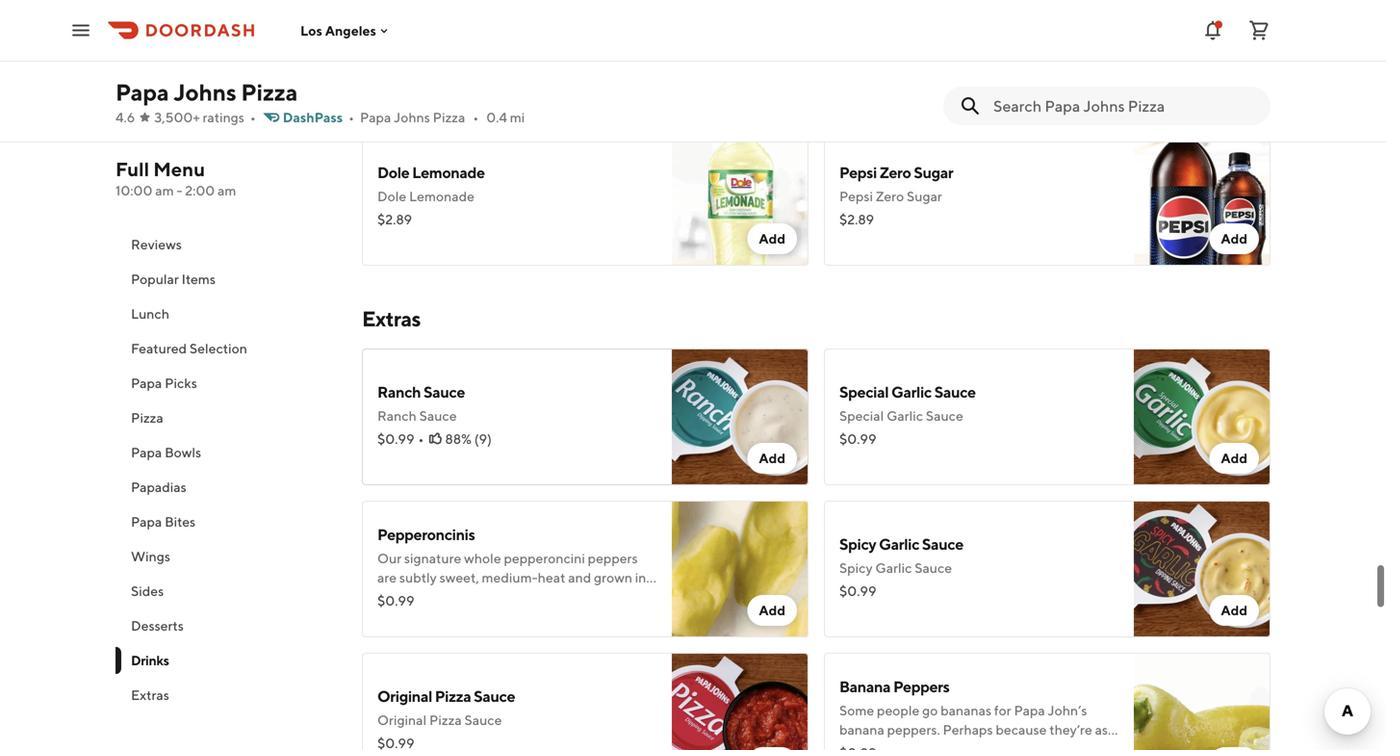 Task type: vqa. For each thing, say whether or not it's contained in the screenshot.
Papa related to Papa Bites
yes



Task type: describe. For each thing, give the bounding box(es) containing it.
$2.89 inside dole lemonade dole lemonade $2.89
[[377, 211, 412, 227]]

ranch sauce ranch sauce
[[377, 383, 465, 424]]

popular items button
[[116, 262, 339, 297]]

add button for dole lemonade
[[748, 223, 797, 254]]

angeles
[[325, 22, 376, 38]]

1 special from the top
[[840, 383, 889, 401]]

special garlic sauce image
[[1134, 349, 1271, 485]]

0 vertical spatial zero
[[880, 163, 911, 182]]

signature
[[404, 550, 462, 566]]

3,500+ ratings •
[[154, 109, 256, 125]]

extras inside button
[[131, 687, 169, 703]]

papadias
[[131, 479, 187, 495]]

$0.99 inside the spicy garlic sauce spicy garlic sauce $0.99
[[840, 583, 877, 599]]

-
[[177, 182, 182, 198]]

los angeles button
[[300, 22, 392, 38]]

• right dashpass at the left top
[[349, 109, 354, 125]]

1 vertical spatial zero
[[876, 188, 904, 204]]

ranch sauce image
[[672, 349, 809, 485]]

1 horizontal spatial extras
[[362, 306, 421, 331]]

reviews button
[[116, 227, 339, 262]]

papa for papa bowls
[[131, 444, 162, 460]]

Item Search search field
[[994, 95, 1256, 117]]

papa for papa johns pizza • 0.4 mi
[[360, 109, 391, 125]]

pepperoncini
[[504, 550, 585, 566]]

pizza button
[[116, 401, 339, 435]]

peppers
[[588, 550, 638, 566]]

papa for papa picks
[[131, 375, 162, 391]]

los
[[300, 22, 322, 38]]

(9)
[[474, 431, 492, 447]]

picks
[[165, 375, 197, 391]]

$0.99 inside special garlic sauce special garlic sauce $0.99
[[840, 431, 877, 447]]

featured selection
[[131, 340, 247, 356]]

are
[[377, 570, 397, 585]]

2 ranch from the top
[[377, 408, 417, 424]]

the
[[377, 589, 398, 605]]

pepsi zero sugar image
[[1134, 129, 1271, 266]]

in
[[635, 570, 646, 585]]

wings
[[131, 548, 170, 564]]

lunch button
[[116, 297, 339, 331]]

bowls
[[165, 444, 201, 460]]

1 pepsi from the top
[[840, 163, 877, 182]]

original pizza sauce image
[[672, 653, 809, 750]]

0 items, open order cart image
[[1248, 19, 1271, 42]]

2 pepsi from the top
[[840, 188, 873, 204]]

dole lemonade image
[[672, 129, 809, 266]]

add for special garlic sauce
[[1221, 450, 1248, 466]]

popular
[[131, 271, 179, 287]]

dole lemonade dole lemonade $2.89
[[377, 163, 485, 227]]

peppers
[[893, 677, 950, 696]]

spicy garlic sauce image
[[1134, 501, 1271, 637]]

• right ratings
[[250, 109, 256, 125]]

banana
[[840, 677, 891, 696]]

papa picks
[[131, 375, 197, 391]]

popular items
[[131, 271, 216, 287]]

pepperoncinis our signature whole pepperoncini peppers are subtly sweet, medium-heat and grown in the mediterranean regions.
[[377, 525, 646, 605]]

full menu 10:00 am - 2:00 am
[[116, 158, 236, 198]]

aquafina image
[[1134, 0, 1271, 114]]

medium-
[[482, 570, 538, 585]]

original pizza sauce original pizza sauce
[[377, 687, 515, 728]]

1 vertical spatial sugar
[[907, 188, 942, 204]]

regions.
[[494, 589, 542, 605]]

papadias button
[[116, 470, 339, 505]]

drinks
[[131, 652, 169, 668]]

heat
[[538, 570, 566, 585]]

add button for ranch sauce
[[748, 443, 797, 474]]

and
[[568, 570, 591, 585]]

$2.89 inside pepsi zero sugar pepsi zero sugar $2.89
[[840, 211, 874, 227]]

starry image
[[672, 0, 809, 114]]

2 special from the top
[[840, 408, 884, 424]]

desserts button
[[116, 609, 339, 643]]

10:00
[[116, 182, 153, 198]]

• down ranch sauce ranch sauce
[[418, 431, 424, 447]]

2:00
[[185, 182, 215, 198]]

extras button
[[116, 678, 339, 713]]

add button for special garlic sauce
[[1210, 443, 1259, 474]]

mi
[[510, 109, 525, 125]]

banana peppers
[[840, 677, 950, 696]]

menu
[[153, 158, 205, 181]]

2 dole from the top
[[377, 188, 407, 204]]

1 spicy from the top
[[840, 535, 876, 553]]

papa picks button
[[116, 366, 339, 401]]

add for pepsi zero sugar
[[1221, 231, 1248, 246]]

sides
[[131, 583, 164, 599]]

1 am from the left
[[155, 182, 174, 198]]

notification bell image
[[1202, 19, 1225, 42]]

spicy garlic sauce spicy garlic sauce $0.99
[[840, 535, 964, 599]]

3,500+
[[154, 109, 200, 125]]

special garlic sauce special garlic sauce $0.99
[[840, 383, 976, 447]]

whole
[[464, 550, 501, 566]]



Task type: locate. For each thing, give the bounding box(es) containing it.
1 vertical spatial dole
[[377, 188, 407, 204]]

pepsi zero sugar pepsi zero sugar $2.89
[[840, 163, 954, 227]]

ratings
[[203, 109, 244, 125]]

0 vertical spatial special
[[840, 383, 889, 401]]

papa left picks
[[131, 375, 162, 391]]

starry
[[377, 11, 418, 29]]

1 vertical spatial extras
[[131, 687, 169, 703]]

papa right dashpass •
[[360, 109, 391, 125]]

$0.99
[[377, 431, 415, 447], [840, 431, 877, 447], [840, 583, 877, 599], [377, 593, 415, 609]]

extras
[[362, 306, 421, 331], [131, 687, 169, 703]]

spicy
[[840, 535, 876, 553], [840, 560, 873, 576]]

add for pepperoncinis
[[759, 602, 786, 618]]

1 vertical spatial original
[[377, 712, 427, 728]]

original
[[377, 687, 432, 705], [377, 712, 427, 728]]

1 horizontal spatial am
[[218, 182, 236, 198]]

sauce
[[424, 383, 465, 401], [935, 383, 976, 401], [419, 408, 457, 424], [926, 408, 964, 424], [922, 535, 964, 553], [915, 560, 952, 576], [474, 687, 515, 705], [465, 712, 502, 728]]

open menu image
[[69, 19, 92, 42]]

pizza inside button
[[131, 410, 163, 426]]

papa johns pizza
[[116, 78, 298, 106]]

selection
[[190, 340, 247, 356]]

0 vertical spatial lemonade
[[412, 163, 485, 182]]

pepperoncinis image
[[672, 501, 809, 637]]

1 vertical spatial special
[[840, 408, 884, 424]]

johns for papa johns pizza • 0.4 mi
[[394, 109, 430, 125]]

1 vertical spatial lemonade
[[409, 188, 475, 204]]

sides button
[[116, 574, 339, 609]]

am right 2:00
[[218, 182, 236, 198]]

extras down drinks
[[131, 687, 169, 703]]

0.4
[[487, 109, 507, 125]]

2 original from the top
[[377, 712, 427, 728]]

1 ranch from the top
[[377, 383, 421, 401]]

add
[[1221, 78, 1248, 94], [759, 231, 786, 246], [1221, 231, 1248, 246], [759, 450, 786, 466], [1221, 450, 1248, 466], [759, 602, 786, 618], [1221, 602, 1248, 618]]

wings button
[[116, 539, 339, 574]]

add button for pepsi zero sugar
[[1210, 223, 1259, 254]]

add for spicy garlic sauce
[[1221, 602, 1248, 618]]

papa for papa johns pizza
[[116, 78, 169, 106]]

zero
[[880, 163, 911, 182], [876, 188, 904, 204]]

add item to cart image
[[1221, 747, 1248, 750]]

0 vertical spatial dole
[[377, 163, 410, 182]]

papa bowls
[[131, 444, 201, 460]]

subtly
[[399, 570, 437, 585]]

1 dole from the top
[[377, 163, 410, 182]]

garlic
[[892, 383, 932, 401], [887, 408, 923, 424], [879, 535, 920, 553], [876, 560, 912, 576]]

0 horizontal spatial extras
[[131, 687, 169, 703]]

lemonade
[[412, 163, 485, 182], [409, 188, 475, 204]]

1 vertical spatial spicy
[[840, 560, 873, 576]]

$2.89
[[377, 59, 412, 75], [840, 59, 874, 75], [377, 211, 412, 227], [840, 211, 874, 227]]

papa bites button
[[116, 505, 339, 539]]

add button
[[1210, 71, 1259, 102], [748, 223, 797, 254], [1210, 223, 1259, 254], [748, 443, 797, 474], [1210, 443, 1259, 474], [748, 595, 797, 626], [1210, 595, 1259, 626]]

add for ranch sauce
[[759, 450, 786, 466]]

2 am from the left
[[218, 182, 236, 198]]

88% (9)
[[445, 431, 492, 447]]

0 vertical spatial pepsi
[[840, 163, 877, 182]]

pepperoncinis
[[377, 525, 475, 544]]

featured selection button
[[116, 331, 339, 366]]

add for dole lemonade
[[759, 231, 786, 246]]

am left -
[[155, 182, 174, 198]]

papa left bites
[[131, 514, 162, 530]]

bites
[[165, 514, 196, 530]]

0 vertical spatial johns
[[174, 78, 236, 106]]

0 vertical spatial sugar
[[914, 163, 954, 182]]

papa
[[116, 78, 169, 106], [360, 109, 391, 125], [131, 375, 162, 391], [131, 444, 162, 460], [131, 514, 162, 530]]

0 vertical spatial spicy
[[840, 535, 876, 553]]

johns up the 3,500+ ratings •
[[174, 78, 236, 106]]

2 spicy from the top
[[840, 560, 873, 576]]

pizza
[[241, 78, 298, 106], [433, 109, 465, 125], [131, 410, 163, 426], [435, 687, 471, 705], [429, 712, 462, 728]]

johns
[[174, 78, 236, 106], [394, 109, 430, 125]]

items
[[182, 271, 216, 287]]

mediterranean
[[401, 589, 492, 605]]

dole
[[377, 163, 410, 182], [377, 188, 407, 204]]

dashpass
[[283, 109, 343, 125]]

papa bites
[[131, 514, 196, 530]]

dashpass •
[[283, 109, 354, 125]]

• left 0.4
[[473, 109, 479, 125]]

1 vertical spatial ranch
[[377, 408, 417, 424]]

special
[[840, 383, 889, 401], [840, 408, 884, 424]]

0 vertical spatial extras
[[362, 306, 421, 331]]

0 horizontal spatial johns
[[174, 78, 236, 106]]

pepsi
[[840, 163, 877, 182], [840, 188, 873, 204]]

1 vertical spatial johns
[[394, 109, 430, 125]]

add button for pepperoncinis
[[748, 595, 797, 626]]

full
[[116, 158, 149, 181]]

sugar
[[914, 163, 954, 182], [907, 188, 942, 204]]

featured
[[131, 340, 187, 356]]

papa left bowls
[[131, 444, 162, 460]]

88%
[[445, 431, 472, 447]]

los angeles
[[300, 22, 376, 38]]

add button for spicy garlic sauce
[[1210, 595, 1259, 626]]

papa johns pizza • 0.4 mi
[[360, 109, 525, 125]]

add item to cart image
[[759, 747, 786, 750]]

4.6
[[116, 109, 135, 125]]

papa inside papa picks button
[[131, 375, 162, 391]]

extras up ranch sauce ranch sauce
[[362, 306, 421, 331]]

reviews
[[131, 236, 182, 252]]

banana peppers image
[[1134, 653, 1271, 750]]

papa inside papa bowls "button"
[[131, 444, 162, 460]]

1 vertical spatial pepsi
[[840, 188, 873, 204]]

lunch
[[131, 306, 169, 322]]

1 horizontal spatial johns
[[394, 109, 430, 125]]

johns up dole lemonade dole lemonade $2.89
[[394, 109, 430, 125]]

papa bowls button
[[116, 435, 339, 470]]

papa inside papa bites button
[[131, 514, 162, 530]]

sweet,
[[440, 570, 479, 585]]

0 vertical spatial ranch
[[377, 383, 421, 401]]

ranch
[[377, 383, 421, 401], [377, 408, 417, 424]]

our
[[377, 550, 402, 566]]

johns for papa johns pizza
[[174, 78, 236, 106]]

0 vertical spatial original
[[377, 687, 432, 705]]

$0.99 •
[[377, 431, 424, 447]]

grown
[[594, 570, 633, 585]]

1 original from the top
[[377, 687, 432, 705]]

papa up 4.6
[[116, 78, 169, 106]]

desserts
[[131, 618, 184, 634]]

am
[[155, 182, 174, 198], [218, 182, 236, 198]]

papa for papa bites
[[131, 514, 162, 530]]

•
[[250, 109, 256, 125], [349, 109, 354, 125], [473, 109, 479, 125], [418, 431, 424, 447]]

0 horizontal spatial am
[[155, 182, 174, 198]]



